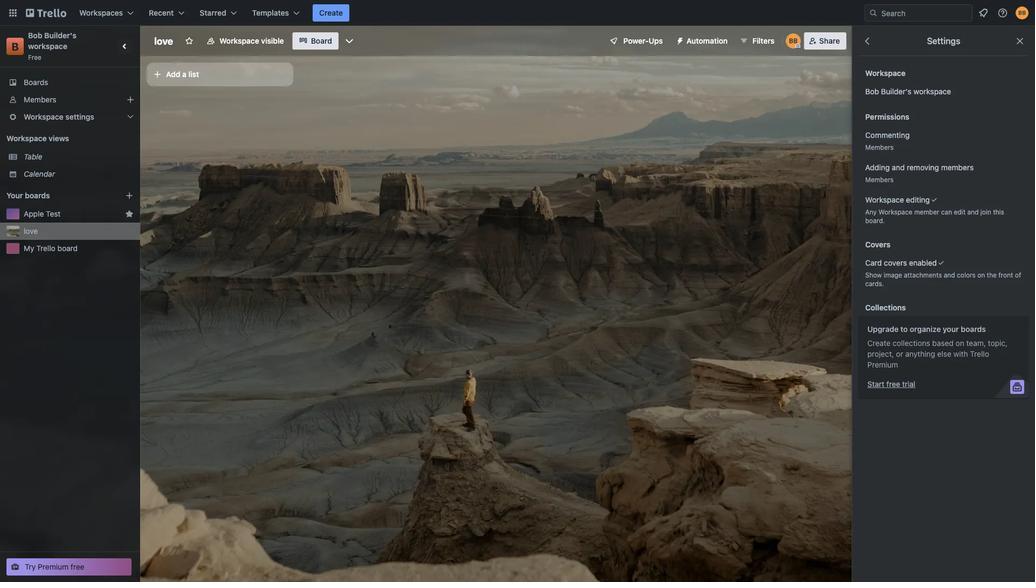 Task type: vqa. For each thing, say whether or not it's contained in the screenshot.
workspace to the top
yes



Task type: describe. For each thing, give the bounding box(es) containing it.
my trello board
[[24, 244, 78, 253]]

0 vertical spatial bob builder's workspace link
[[28, 31, 78, 51]]

0 vertical spatial boards
[[25, 191, 50, 200]]

search image
[[869, 9, 878, 17]]

test
[[46, 209, 61, 218]]

workspace visible button
[[200, 32, 290, 50]]

templates
[[252, 8, 289, 17]]

builder's for bob builder's workspace
[[881, 87, 912, 96]]

adding
[[865, 163, 890, 172]]

workspace editing
[[865, 195, 930, 204]]

create inside button
[[319, 8, 343, 17]]

try premium free button
[[6, 559, 132, 576]]

and inside adding and removing members members
[[892, 163, 905, 172]]

can
[[941, 208, 952, 216]]

image
[[884, 271, 902, 279]]

workspace visible
[[219, 36, 284, 45]]

card covers enabled
[[865, 259, 937, 267]]

board link
[[293, 32, 339, 50]]

0 vertical spatial free
[[886, 380, 900, 389]]

b link
[[6, 38, 24, 55]]

create inside upgrade to organize your boards create collections based on team, topic, project, or anything else with trello premium
[[867, 339, 891, 348]]

organize
[[910, 325, 941, 334]]

this
[[993, 208, 1004, 216]]

0 horizontal spatial love
[[24, 227, 38, 236]]

my trello board link
[[24, 243, 134, 254]]

free
[[28, 53, 41, 61]]

start
[[867, 380, 884, 389]]

your
[[6, 191, 23, 200]]

the
[[987, 271, 997, 279]]

workspace for workspace views
[[6, 134, 47, 143]]

primary element
[[0, 0, 1035, 26]]

bob for bob builder's workspace
[[865, 87, 879, 96]]

board
[[57, 244, 78, 253]]

cards.
[[865, 280, 884, 287]]

workspace for workspace settings
[[24, 112, 63, 121]]

upgrade to organize your boards create collections based on team, topic, project, or anything else with trello premium
[[867, 325, 1008, 369]]

workspace inside any workspace member can edit and join this board.
[[879, 208, 912, 216]]

customize views image
[[344, 36, 355, 46]]

else
[[937, 350, 951, 359]]

0 vertical spatial bob builder (bobbuilder40) image
[[1016, 6, 1029, 19]]

commenting members
[[865, 131, 910, 151]]

your boards
[[6, 191, 50, 200]]

boards link
[[0, 74, 140, 91]]

visible
[[261, 36, 284, 45]]

starred button
[[193, 4, 244, 22]]

boards inside upgrade to organize your boards create collections based on team, topic, project, or anything else with trello premium
[[961, 325, 986, 334]]

filters button
[[736, 32, 778, 50]]

templates button
[[246, 4, 306, 22]]

apple test link
[[24, 209, 121, 219]]

permissions
[[865, 112, 909, 121]]

add
[[166, 70, 180, 79]]

views
[[49, 134, 69, 143]]

board.
[[865, 217, 885, 224]]

share
[[819, 36, 840, 45]]

start free trial
[[867, 380, 915, 389]]

add board image
[[125, 191, 134, 200]]

automation button
[[672, 32, 734, 50]]

your boards with 3 items element
[[6, 189, 109, 202]]

attachments
[[904, 271, 942, 279]]

or
[[896, 350, 903, 359]]

star or unstar board image
[[185, 37, 194, 45]]

workspace for bob builder's workspace
[[914, 87, 951, 96]]

on inside upgrade to organize your boards create collections based on team, topic, project, or anything else with trello premium
[[956, 339, 964, 348]]

workspaces button
[[73, 4, 140, 22]]

back to home image
[[26, 4, 66, 22]]

adding and removing members members
[[865, 163, 974, 183]]

member
[[914, 208, 939, 216]]

team,
[[966, 339, 986, 348]]

table link
[[24, 151, 134, 162]]

project,
[[867, 350, 894, 359]]

power-ups button
[[602, 32, 669, 50]]



Task type: locate. For each thing, give the bounding box(es) containing it.
bob up free
[[28, 31, 42, 40]]

0 vertical spatial and
[[892, 163, 905, 172]]

power-ups
[[623, 36, 663, 45]]

colors
[[957, 271, 976, 279]]

workspace for workspace visible
[[219, 36, 259, 45]]

edit
[[954, 208, 966, 216]]

boards
[[24, 78, 48, 87]]

workspace down settings at right top
[[914, 87, 951, 96]]

1 vertical spatial on
[[956, 339, 964, 348]]

0 notifications image
[[977, 6, 990, 19]]

trello down the "team,"
[[970, 350, 989, 359]]

any
[[865, 208, 877, 216]]

start free trial button
[[867, 379, 915, 390]]

workspace inside button
[[219, 36, 259, 45]]

workspace for bob builder's workspace free
[[28, 42, 67, 51]]

on inside the show image attachments and colors on the front of cards.
[[977, 271, 985, 279]]

bob builder's workspace link up free
[[28, 31, 78, 51]]

1 horizontal spatial bob
[[865, 87, 879, 96]]

Board name text field
[[149, 32, 178, 50]]

bob builder's workspace link down settings at right top
[[859, 82, 1029, 101]]

0 vertical spatial love
[[154, 35, 173, 47]]

board
[[311, 36, 332, 45]]

card
[[865, 259, 882, 267]]

love up "my"
[[24, 227, 38, 236]]

1 horizontal spatial trello
[[970, 350, 989, 359]]

workspace down workspace editing
[[879, 208, 912, 216]]

0 horizontal spatial premium
[[38, 563, 69, 571]]

show image attachments and colors on the front of cards.
[[865, 271, 1021, 287]]

builder's
[[44, 31, 76, 40], [881, 87, 912, 96]]

of
[[1015, 271, 1021, 279]]

create up project,
[[867, 339, 891, 348]]

workspace
[[28, 42, 67, 51], [914, 87, 951, 96]]

1 horizontal spatial bob builder's workspace link
[[859, 82, 1029, 101]]

removing
[[907, 163, 939, 172]]

love
[[154, 35, 173, 47], [24, 227, 38, 236]]

builder's up permissions
[[881, 87, 912, 96]]

0 horizontal spatial builder's
[[44, 31, 76, 40]]

with
[[953, 350, 968, 359]]

0 horizontal spatial bob builder (bobbuilder40) image
[[786, 33, 801, 49]]

and left join
[[967, 208, 979, 216]]

enabled
[[909, 259, 937, 267]]

upgrade
[[867, 325, 899, 334]]

builder's inside bob builder's workspace free
[[44, 31, 76, 40]]

collections
[[893, 339, 930, 348]]

1 horizontal spatial boards
[[961, 325, 986, 334]]

list
[[188, 70, 199, 79]]

apple
[[24, 209, 44, 218]]

power-
[[623, 36, 649, 45]]

bob builder (bobbuilder40) image
[[1016, 6, 1029, 19], [786, 33, 801, 49]]

automation
[[687, 36, 728, 45]]

builder's down back to home image
[[44, 31, 76, 40]]

add a list button
[[147, 63, 293, 86]]

1 vertical spatial premium
[[38, 563, 69, 571]]

editing
[[906, 195, 930, 204]]

1 vertical spatial and
[[967, 208, 979, 216]]

1 horizontal spatial premium
[[867, 360, 898, 369]]

boards
[[25, 191, 50, 200], [961, 325, 986, 334]]

0 vertical spatial builder's
[[44, 31, 76, 40]]

1 vertical spatial boards
[[961, 325, 986, 334]]

add a list
[[166, 70, 199, 79]]

1 vertical spatial bob
[[865, 87, 879, 96]]

1 vertical spatial bob builder (bobbuilder40) image
[[786, 33, 801, 49]]

members link
[[0, 91, 140, 108]]

workspace navigation collapse icon image
[[118, 39, 133, 54]]

calendar link
[[24, 169, 134, 180]]

1 vertical spatial members
[[865, 143, 894, 151]]

members inside adding and removing members members
[[865, 176, 894, 183]]

0 horizontal spatial trello
[[36, 244, 55, 253]]

0 horizontal spatial on
[[956, 339, 964, 348]]

workspace left the visible at the left top of page
[[219, 36, 259, 45]]

builder's for bob builder's workspace free
[[44, 31, 76, 40]]

workspace up any
[[865, 195, 904, 204]]

bob inside bob builder's workspace free
[[28, 31, 42, 40]]

0 vertical spatial members
[[24, 95, 56, 104]]

collections
[[865, 303, 906, 312]]

premium down project,
[[867, 360, 898, 369]]

workspace up bob builder's workspace
[[865, 69, 906, 78]]

0 vertical spatial on
[[977, 271, 985, 279]]

workspace settings
[[24, 112, 94, 121]]

workspace inside bob builder's workspace free
[[28, 42, 67, 51]]

1 vertical spatial free
[[71, 563, 84, 571]]

and inside the show image attachments and colors on the front of cards.
[[944, 271, 955, 279]]

bob
[[28, 31, 42, 40], [865, 87, 879, 96]]

sm image
[[672, 32, 687, 47]]

bob up permissions
[[865, 87, 879, 96]]

and
[[892, 163, 905, 172], [967, 208, 979, 216], [944, 271, 955, 279]]

premium right try
[[38, 563, 69, 571]]

1 horizontal spatial love
[[154, 35, 173, 47]]

1 horizontal spatial workspace
[[914, 87, 951, 96]]

calendar
[[24, 170, 55, 178]]

1 vertical spatial trello
[[970, 350, 989, 359]]

front
[[999, 271, 1013, 279]]

covers
[[884, 259, 907, 267]]

0 vertical spatial premium
[[867, 360, 898, 369]]

and left colors
[[944, 271, 955, 279]]

my
[[24, 244, 34, 253]]

bob for bob builder's workspace free
[[28, 31, 42, 40]]

apple test
[[24, 209, 61, 218]]

0 horizontal spatial boards
[[25, 191, 50, 200]]

trello inside upgrade to organize your boards create collections based on team, topic, project, or anything else with trello premium
[[970, 350, 989, 359]]

your
[[943, 325, 959, 334]]

and inside any workspace member can edit and join this board.
[[967, 208, 979, 216]]

trial
[[902, 380, 915, 389]]

on up with
[[956, 339, 964, 348]]

members down boards
[[24, 95, 56, 104]]

covers
[[865, 240, 891, 249]]

0 horizontal spatial bob builder's workspace link
[[28, 31, 78, 51]]

free
[[886, 380, 900, 389], [71, 563, 84, 571]]

trello inside my trello board "link"
[[36, 244, 55, 253]]

workspace for workspace editing
[[865, 195, 904, 204]]

join
[[981, 208, 991, 216]]

1 horizontal spatial builder's
[[881, 87, 912, 96]]

premium inside button
[[38, 563, 69, 571]]

0 vertical spatial bob
[[28, 31, 42, 40]]

based
[[932, 339, 954, 348]]

premium inside upgrade to organize your boards create collections based on team, topic, project, or anything else with trello premium
[[867, 360, 898, 369]]

recent button
[[142, 4, 191, 22]]

1 vertical spatial workspace
[[914, 87, 951, 96]]

workspace for workspace
[[865, 69, 906, 78]]

table
[[24, 152, 42, 161]]

to
[[901, 325, 908, 334]]

1 vertical spatial love
[[24, 227, 38, 236]]

free right try
[[71, 563, 84, 571]]

workspace up free
[[28, 42, 67, 51]]

workspace up table
[[6, 134, 47, 143]]

bob builder (bobbuilder40) image right filters
[[786, 33, 801, 49]]

share button
[[804, 32, 846, 50]]

recent
[[149, 8, 174, 17]]

anything
[[905, 350, 935, 359]]

workspace views
[[6, 134, 69, 143]]

trello
[[36, 244, 55, 253], [970, 350, 989, 359]]

0 horizontal spatial bob
[[28, 31, 42, 40]]

members down the adding
[[865, 176, 894, 183]]

trello right "my"
[[36, 244, 55, 253]]

members
[[24, 95, 56, 104], [865, 143, 894, 151], [865, 176, 894, 183]]

settings
[[927, 36, 960, 46]]

and right the adding
[[892, 163, 905, 172]]

workspace settings button
[[0, 108, 140, 126]]

1 vertical spatial create
[[867, 339, 891, 348]]

members
[[941, 163, 974, 172]]

bob builder's workspace
[[865, 87, 951, 96]]

free left "trial"
[[886, 380, 900, 389]]

ups
[[649, 36, 663, 45]]

0 vertical spatial create
[[319, 8, 343, 17]]

1 horizontal spatial bob builder (bobbuilder40) image
[[1016, 6, 1029, 19]]

boards up the "team,"
[[961, 325, 986, 334]]

1 horizontal spatial on
[[977, 271, 985, 279]]

show
[[865, 271, 882, 279]]

starred icon image
[[125, 210, 134, 218]]

1 horizontal spatial and
[[944, 271, 955, 279]]

2 vertical spatial members
[[865, 176, 894, 183]]

any workspace member can edit and join this board.
[[865, 208, 1004, 224]]

2 horizontal spatial and
[[967, 208, 979, 216]]

b
[[12, 40, 19, 53]]

0 horizontal spatial free
[[71, 563, 84, 571]]

workspace up workspace views on the left top of the page
[[24, 112, 63, 121]]

starred
[[200, 8, 226, 17]]

0 horizontal spatial workspace
[[28, 42, 67, 51]]

open information menu image
[[997, 8, 1008, 18]]

commenting
[[865, 131, 910, 140]]

1 vertical spatial builder's
[[881, 87, 912, 96]]

1 horizontal spatial free
[[886, 380, 900, 389]]

this member is an admin of this board. image
[[796, 44, 800, 49]]

try premium free
[[25, 563, 84, 571]]

0 vertical spatial workspace
[[28, 42, 67, 51]]

bob builder (bobbuilder40) image right open information menu image
[[1016, 6, 1029, 19]]

settings
[[65, 112, 94, 121]]

0 horizontal spatial and
[[892, 163, 905, 172]]

workspaces
[[79, 8, 123, 17]]

members down commenting
[[865, 143, 894, 151]]

workspace inside popup button
[[24, 112, 63, 121]]

topic,
[[988, 339, 1008, 348]]

bob builder's workspace link
[[28, 31, 78, 51], [859, 82, 1029, 101]]

Search field
[[878, 5, 972, 21]]

create button
[[313, 4, 349, 22]]

2 vertical spatial and
[[944, 271, 955, 279]]

0 horizontal spatial create
[[319, 8, 343, 17]]

love left star or unstar board icon
[[154, 35, 173, 47]]

1 vertical spatial bob builder's workspace link
[[859, 82, 1029, 101]]

on left the
[[977, 271, 985, 279]]

0 vertical spatial trello
[[36, 244, 55, 253]]

bob builder's workspace free
[[28, 31, 78, 61]]

create up board
[[319, 8, 343, 17]]

boards up apple
[[25, 191, 50, 200]]

members inside commenting members
[[865, 143, 894, 151]]

1 horizontal spatial create
[[867, 339, 891, 348]]

try
[[25, 563, 36, 571]]

love inside board name 'text box'
[[154, 35, 173, 47]]



